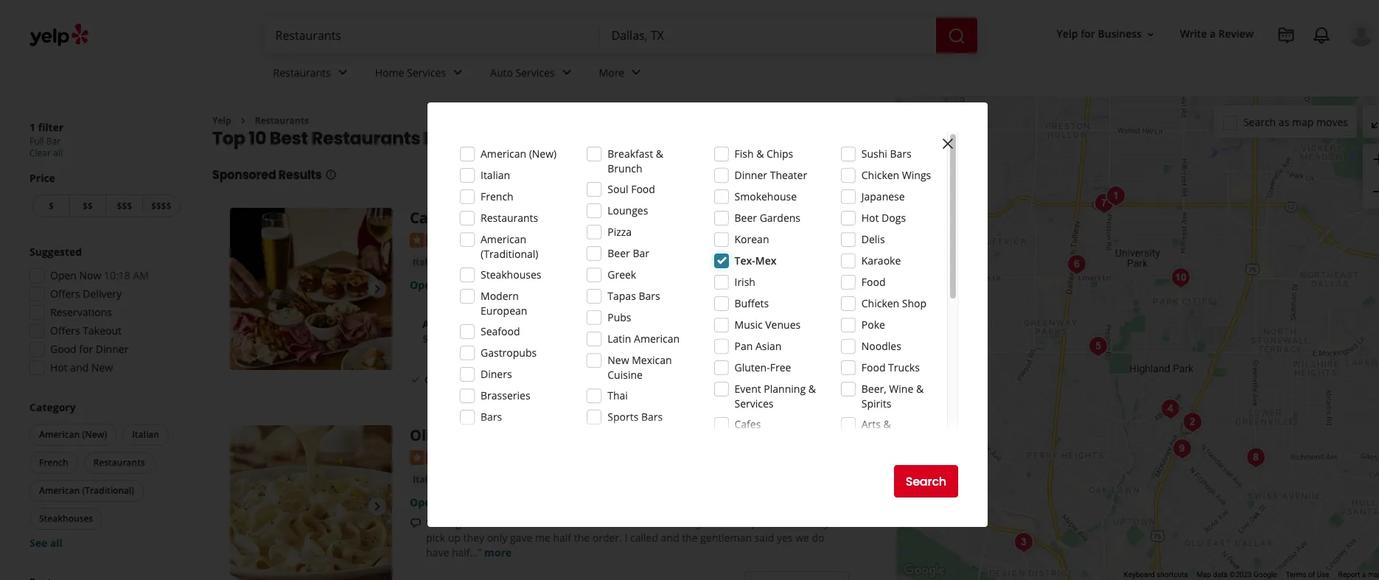 Task type: describe. For each thing, give the bounding box(es) containing it.
yelp for the "yelp" link
[[212, 114, 231, 127]]

hot for hot dogs
[[862, 211, 879, 225]]

steakhouses inside button
[[39, 512, 93, 525]]

24 chevron down v2 image for restaurants
[[334, 64, 351, 81]]

open up "so
[[410, 495, 438, 509]]

open now 10:18 am
[[50, 268, 149, 282]]

thai
[[608, 389, 628, 403]]

restaurants inside the business categories element
[[273, 65, 331, 79]]

texas
[[534, 126, 586, 151]]

services inside the event planning & services
[[735, 397, 774, 411]]

map for as
[[1292, 115, 1314, 129]]

music
[[735, 318, 763, 332]]

next image for olive garden italian restaurant
[[369, 498, 386, 516]]

tex-mex
[[735, 254, 777, 268]]

1 vertical spatial dinner
[[96, 342, 129, 356]]

chips
[[767, 147, 793, 161]]

italian button for 2nd italian link from the bottom
[[410, 255, 444, 270]]

$$$$
[[151, 200, 171, 212]]

latin
[[608, 332, 631, 346]]

american (traditional) inside search dialog
[[481, 232, 539, 261]]

0 horizontal spatial new
[[91, 361, 113, 375]]

half…"
[[452, 545, 482, 559]]

zoom out image
[[1371, 183, 1379, 201]]

open until 10:00 pm
[[410, 278, 509, 292]]

american (traditional) button
[[29, 480, 144, 502]]

olive garden italian restaurant
[[410, 426, 644, 445]]

gardens
[[760, 211, 801, 225]]

american (traditional) inside button
[[39, 484, 134, 497]]

search dialog
[[0, 0, 1379, 580]]

more
[[599, 65, 625, 79]]

only
[[487, 531, 507, 545]]

modern european
[[481, 289, 527, 318]]

greek
[[608, 268, 636, 282]]

previous image for carrabba's italian grill
[[236, 280, 254, 298]]

more inside all new happy hour! $7 cocktails. $7 bites. 4-7pm daily. read more
[[622, 332, 648, 346]]

24 chevron down v2 image for auto services
[[558, 64, 575, 81]]

3.1 star rating image
[[410, 450, 490, 465]]

offers for offers delivery
[[50, 287, 80, 301]]

new mexican cuisine
[[608, 353, 672, 382]]

clear all link
[[29, 147, 63, 159]]

report
[[1339, 571, 1360, 579]]

yelp for business
[[1057, 27, 1142, 41]]

home services
[[375, 65, 446, 79]]

map region
[[889, 0, 1379, 580]]

& for breakfast
[[656, 147, 664, 161]]

$$$ button
[[106, 195, 142, 217]]

smokehouse
[[735, 189, 797, 203]]

data
[[1213, 571, 1228, 579]]

italian up (235
[[492, 208, 540, 228]]

dogs
[[882, 211, 906, 225]]

bars for sushi bars
[[890, 147, 912, 161]]

lounges
[[608, 203, 648, 217]]

bars for tapas bars
[[639, 289, 660, 303]]

notifications image
[[1313, 27, 1331, 44]]

1 horizontal spatial i
[[625, 531, 628, 545]]

1 vertical spatial restaurants link
[[255, 114, 309, 127]]

always
[[674, 516, 707, 530]]

2 $7 from the left
[[485, 332, 497, 346]]

chicken shop
[[862, 296, 927, 310]]

report a map link
[[1339, 571, 1379, 579]]

now
[[79, 268, 101, 282]]

service
[[619, 516, 652, 530]]

planning
[[764, 382, 806, 396]]

outdoor
[[425, 374, 461, 386]]

"so i again came to olive garden. there service has always been on point. yesterday for pick up they only gave me half the order. i called and the gentleman said yes we do have half…"
[[426, 516, 846, 559]]

hot for hot and new
[[50, 361, 68, 375]]

0 horizontal spatial i
[[444, 516, 447, 530]]

beer gardens
[[735, 211, 801, 225]]

expand map image
[[1371, 112, 1379, 130]]

garden
[[452, 426, 506, 445]]

restaurants inside search dialog
[[481, 211, 538, 225]]

european
[[481, 304, 527, 318]]

see all button
[[29, 536, 63, 550]]

16 checkmark v2 image
[[410, 374, 422, 385]]

for inside "so i again came to olive garden. there service has always been on point. yesterday for pick up they only gave me half the order. i called and the gentleman said yes we do have half…"
[[832, 516, 846, 530]]

gastropubs
[[481, 346, 537, 360]]

italian button for 1st italian link from the bottom
[[410, 472, 444, 487]]

do
[[812, 531, 825, 545]]

0 vertical spatial takeout
[[83, 324, 122, 338]]

wine
[[889, 382, 914, 396]]

of
[[1309, 571, 1315, 579]]

map data ©2023 google
[[1197, 571, 1277, 579]]

report a map
[[1339, 571, 1379, 579]]

0 vertical spatial group
[[1363, 144, 1379, 209]]

mister charles image
[[1156, 394, 1185, 424]]

services for auto services
[[516, 65, 555, 79]]

carrabba's italian grill image
[[230, 208, 392, 370]]

pubs
[[608, 310, 631, 324]]

we
[[796, 531, 809, 545]]

terms
[[1286, 571, 1307, 579]]

open for until
[[410, 278, 438, 292]]

1 filter full bar clear all
[[29, 120, 64, 159]]

delis
[[862, 232, 885, 246]]

write a review
[[1180, 27, 1254, 41]]

0 vertical spatial restaurants link
[[261, 53, 363, 96]]

american (new) inside search dialog
[[481, 147, 557, 161]]

restaurants button
[[84, 452, 155, 474]]

moves
[[1317, 115, 1348, 129]]

american left texas
[[481, 147, 526, 161]]

reviews)
[[536, 232, 576, 246]]

$ button
[[32, 195, 69, 217]]

2 italian link from the top
[[410, 472, 444, 487]]

16 info v2 image
[[325, 169, 337, 181]]

shortcuts
[[1157, 571, 1188, 579]]

gluten-free
[[735, 361, 791, 375]]

pizza
[[608, 225, 632, 239]]

irish
[[735, 275, 756, 289]]

yes
[[777, 531, 793, 545]]

16 chevron down v2 image
[[1145, 29, 1157, 40]]

carrabba's
[[410, 208, 489, 228]]

delivery
[[83, 287, 122, 301]]

10
[[249, 126, 266, 151]]

more link
[[587, 53, 657, 96]]

point.
[[752, 516, 780, 530]]

slideshow element for olive garden italian restaurant
[[230, 426, 392, 580]]

(new) inside "button"
[[82, 428, 107, 441]]

arts
[[862, 417, 881, 431]]

tapas
[[608, 289, 636, 303]]

restaurants up the 16 info v2 icon
[[312, 126, 420, 151]]

the honor bar image
[[1083, 332, 1113, 361]]

bars up garden
[[481, 410, 502, 424]]

gave
[[510, 531, 533, 545]]

soul food
[[608, 182, 655, 196]]

(traditional) inside the american (traditional) button
[[82, 484, 134, 497]]

restaurants inside button
[[93, 456, 145, 469]]

italian down brasseries
[[509, 426, 557, 445]]

new inside new mexican cuisine
[[608, 353, 629, 367]]

dinner theater
[[735, 168, 807, 182]]

happy
[[465, 317, 498, 331]]

24 chevron down v2 image for more
[[628, 64, 645, 81]]

previous image for olive garden italian restaurant
[[236, 498, 254, 516]]

italian down the 3.6 star rating image
[[413, 256, 442, 268]]

olive inside "so i again came to olive garden. there service has always been on point. yesterday for pick up they only gave me half the order. i called and the gentleman said yes we do have half…"
[[520, 516, 544, 530]]

map for a
[[1368, 571, 1379, 579]]

home services link
[[363, 53, 479, 96]]

offers takeout
[[50, 324, 122, 338]]

steakhouses inside search dialog
[[481, 268, 542, 282]]

auto
[[490, 65, 513, 79]]

1 $7 from the left
[[422, 332, 434, 346]]

sushi bars
[[862, 147, 912, 161]]



Task type: locate. For each thing, give the bounding box(es) containing it.
2 horizontal spatial services
[[735, 397, 774, 411]]

business
[[1098, 27, 1142, 41]]

$
[[49, 200, 54, 212]]

1 vertical spatial search
[[906, 473, 947, 490]]

the porch image
[[1178, 408, 1207, 437]]

0 vertical spatial american (new)
[[481, 147, 557, 161]]

french inside search dialog
[[481, 189, 514, 203]]

0 vertical spatial french
[[481, 189, 514, 203]]

beer for beer gardens
[[735, 211, 757, 225]]

open for now
[[50, 268, 77, 282]]

10:00
[[464, 278, 491, 292]]

2 vertical spatial group
[[27, 400, 183, 551]]

1 vertical spatial next image
[[369, 498, 386, 516]]

0 vertical spatial i
[[444, 516, 447, 530]]

1 vertical spatial previous image
[[236, 498, 254, 516]]

rodeo goat image
[[1009, 528, 1038, 557]]

bar inside search dialog
[[633, 246, 650, 260]]

0 horizontal spatial steakhouses
[[39, 512, 93, 525]]

1 vertical spatial and
[[661, 531, 679, 545]]

0 horizontal spatial french
[[39, 456, 68, 469]]

breakfast
[[608, 147, 653, 161]]

there
[[588, 516, 616, 530]]

american down the carrabba's italian grill link
[[481, 232, 526, 246]]

& right fish on the top
[[757, 147, 764, 161]]

1 vertical spatial olive
[[520, 516, 544, 530]]

yelp left business
[[1057, 27, 1078, 41]]

1 horizontal spatial services
[[516, 65, 555, 79]]

american (traditional)
[[481, 232, 539, 261], [39, 484, 134, 497]]

bars right tapas on the left of page
[[639, 289, 660, 303]]

event planning & services
[[735, 382, 816, 411]]

chicken for chicken wings
[[862, 168, 900, 182]]

0 horizontal spatial hot
[[50, 361, 68, 375]]

services inside auto services link
[[516, 65, 555, 79]]

24 chevron down v2 image left home
[[334, 64, 351, 81]]

i right "so
[[444, 516, 447, 530]]

0 horizontal spatial yelp
[[212, 114, 231, 127]]

chicken for chicken shop
[[862, 296, 900, 310]]

me
[[535, 531, 551, 545]]

0 vertical spatial beer
[[735, 211, 757, 225]]

google image
[[900, 561, 949, 580]]

bars up chicken wings
[[890, 147, 912, 161]]

american (new) up "carrabba's italian grill"
[[481, 147, 557, 161]]

more link
[[484, 545, 512, 559]]

american down french button
[[39, 484, 80, 497]]

takeout up thai
[[582, 374, 617, 386]]

american inside "button"
[[39, 428, 80, 441]]

more down only
[[484, 545, 512, 559]]

american inside button
[[39, 484, 80, 497]]

il bracco image
[[1101, 181, 1131, 211]]

north dallas
[[498, 256, 558, 270]]

keyboard shortcuts button
[[1124, 570, 1188, 580]]

2 horizontal spatial for
[[1081, 27, 1095, 41]]

2 chicken from the top
[[862, 296, 900, 310]]

1 horizontal spatial more
[[622, 332, 648, 346]]

24 chevron down v2 image
[[334, 64, 351, 81], [558, 64, 575, 81], [628, 64, 645, 81]]

$7 down happy on the bottom left of page
[[485, 332, 497, 346]]

read
[[594, 332, 619, 346]]

$$$$ button
[[142, 195, 180, 217]]

for down offers takeout
[[79, 342, 93, 356]]

3 24 chevron down v2 image from the left
[[628, 64, 645, 81]]

seafood down european
[[481, 324, 520, 338]]

24 chevron down v2 image right more
[[628, 64, 645, 81]]

2 horizontal spatial 24 chevron down v2 image
[[628, 64, 645, 81]]

1 horizontal spatial american (new)
[[481, 147, 557, 161]]

sushi
[[862, 147, 888, 161]]

close image
[[939, 135, 957, 152]]

food trucks
[[862, 361, 920, 375]]

all inside group
[[50, 536, 63, 550]]

0 vertical spatial seafood
[[453, 256, 489, 268]]

previous image
[[236, 280, 254, 298], [236, 498, 254, 516]]

0 horizontal spatial and
[[70, 361, 89, 375]]

search inside button
[[906, 473, 947, 490]]

yelp left 16 chevron right v2 image
[[212, 114, 231, 127]]

see
[[29, 536, 47, 550]]

yelp
[[1057, 27, 1078, 41], [212, 114, 231, 127]]

restaurant
[[561, 426, 644, 445]]

1 horizontal spatial steakhouses
[[481, 268, 542, 282]]

auto services
[[490, 65, 555, 79]]

hide image
[[1241, 443, 1271, 473]]

restaurants up the american (traditional) button
[[93, 456, 145, 469]]

services inside home services link
[[407, 65, 446, 79]]

french down american (new) "button"
[[39, 456, 68, 469]]

1 italian link from the top
[[410, 255, 444, 270]]

1 vertical spatial takeout
[[582, 374, 617, 386]]

1 slideshow element from the top
[[230, 208, 392, 370]]

dinner down fish on the top
[[735, 168, 768, 182]]

gluten-
[[735, 361, 770, 375]]

0 vertical spatial map
[[1292, 115, 1314, 129]]

services down event
[[735, 397, 774, 411]]

french up "carrabba's italian grill"
[[481, 189, 514, 203]]

0 vertical spatial food
[[631, 182, 655, 196]]

poke
[[862, 318, 885, 332]]

new up cocktails.
[[439, 317, 462, 331]]

0 vertical spatial slideshow element
[[230, 208, 392, 370]]

american (new) down category
[[39, 428, 107, 441]]

came
[[479, 516, 505, 530]]

for inside button
[[1081, 27, 1095, 41]]

services for home services
[[407, 65, 446, 79]]

1 vertical spatial slideshow element
[[230, 426, 392, 580]]

2 vertical spatial food
[[862, 361, 886, 375]]

open left until
[[410, 278, 438, 292]]

a for report
[[1362, 571, 1366, 579]]

1 horizontal spatial (new)
[[529, 147, 557, 161]]

been
[[709, 516, 734, 530]]

i
[[444, 516, 447, 530], [625, 531, 628, 545]]

1 vertical spatial food
[[862, 275, 886, 289]]

beer up korean
[[735, 211, 757, 225]]

1 vertical spatial steakhouses
[[39, 512, 93, 525]]

cuisine
[[608, 368, 643, 382]]

next image
[[369, 280, 386, 298], [369, 498, 386, 516]]

soul
[[608, 182, 629, 196]]

american down category
[[39, 428, 80, 441]]

event
[[735, 382, 761, 396]]

0 horizontal spatial for
[[79, 342, 93, 356]]

0 vertical spatial for
[[1081, 27, 1095, 41]]

user actions element
[[1045, 18, 1379, 109]]

search image
[[948, 27, 965, 45]]

$7 down all
[[422, 332, 434, 346]]

food down karaoke
[[862, 275, 886, 289]]

garden.
[[547, 516, 586, 530]]

(new) up grill
[[529, 147, 557, 161]]

food for food trucks
[[862, 361, 886, 375]]

japanese
[[862, 189, 905, 203]]

seafood inside search dialog
[[481, 324, 520, 338]]

american (new)
[[481, 147, 557, 161], [39, 428, 107, 441]]

for inside group
[[79, 342, 93, 356]]

sponsored
[[212, 167, 276, 184]]

2 vertical spatial italian button
[[410, 472, 444, 487]]

24 chevron down v2 image inside more link
[[628, 64, 645, 81]]

1 horizontal spatial olive
[[520, 516, 544, 530]]

daily.
[[562, 332, 588, 346]]

1 next image from the top
[[369, 280, 386, 298]]

for for business
[[1081, 27, 1095, 41]]

search for search
[[906, 473, 947, 490]]

services
[[407, 65, 446, 79], [516, 65, 555, 79], [735, 397, 774, 411]]

0 horizontal spatial more
[[484, 545, 512, 559]]

0 horizontal spatial american (new)
[[39, 428, 107, 441]]

1 horizontal spatial for
[[832, 516, 846, 530]]

takeout up good for dinner
[[83, 324, 122, 338]]

1 chicken from the top
[[862, 168, 900, 182]]

douglas bar and grill image
[[1166, 263, 1195, 293]]

search for search as map moves
[[1244, 115, 1276, 129]]

zoom in image
[[1371, 150, 1379, 168]]

dinner inside search dialog
[[735, 168, 768, 182]]

sports
[[608, 410, 639, 424]]

2 the from the left
[[682, 531, 698, 545]]

olive garden italian restaurant link
[[410, 426, 644, 445]]

restaurants link right 16 chevron right v2 image
[[255, 114, 309, 127]]

open inside group
[[50, 268, 77, 282]]

the right half
[[574, 531, 590, 545]]

all right see
[[50, 536, 63, 550]]

all inside 1 filter full bar clear all
[[53, 147, 63, 159]]

offers up reservations
[[50, 287, 80, 301]]

services right auto
[[516, 65, 555, 79]]

0 vertical spatial steakhouses
[[481, 268, 542, 282]]

a
[[1210, 27, 1216, 41], [1362, 571, 1366, 579]]

group
[[1363, 144, 1379, 209], [25, 245, 183, 380], [27, 400, 183, 551]]

& inside beer, wine & spirits
[[916, 382, 924, 396]]

wings
[[902, 168, 931, 182]]

beer bar
[[608, 246, 650, 260]]

restaurants
[[273, 65, 331, 79], [255, 114, 309, 127], [312, 126, 420, 151], [481, 211, 538, 225], [93, 456, 145, 469]]

map right report
[[1368, 571, 1379, 579]]

(235
[[513, 232, 534, 246]]

0 horizontal spatial $7
[[422, 332, 434, 346]]

24 chevron down v2 image
[[449, 64, 467, 81]]

0 vertical spatial chicken
[[862, 168, 900, 182]]

1 horizontal spatial $7
[[485, 332, 497, 346]]

3.6 (235 reviews)
[[495, 232, 576, 246]]

chicken up poke
[[862, 296, 900, 310]]

& inside the event planning & services
[[809, 382, 816, 396]]

seafood inside button
[[453, 256, 489, 268]]

hot inside group
[[50, 361, 68, 375]]

4-
[[529, 332, 538, 346]]

2 horizontal spatial new
[[608, 353, 629, 367]]

(traditional) down restaurants button
[[82, 484, 134, 497]]

suggested
[[29, 245, 82, 259]]

pm
[[493, 278, 509, 292]]

tex-
[[735, 254, 755, 268]]

0 horizontal spatial a
[[1210, 27, 1216, 41]]

1 horizontal spatial dinner
[[735, 168, 768, 182]]

gentleman
[[701, 531, 752, 545]]

american
[[481, 147, 526, 161], [481, 232, 526, 246], [634, 332, 680, 346], [39, 428, 80, 441], [39, 484, 80, 497]]

new down good for dinner
[[91, 361, 113, 375]]

and inside "so i again came to olive garden. there service has always been on point. yesterday for pick up they only gave me half the order. i called and the gentleman said yes we do have half…"
[[661, 531, 679, 545]]

group containing category
[[27, 400, 183, 551]]

hudson house image
[[1062, 250, 1092, 279]]

0 horizontal spatial services
[[407, 65, 446, 79]]

a right write
[[1210, 27, 1216, 41]]

24 chevron down v2 image inside auto services link
[[558, 64, 575, 81]]

new up cuisine
[[608, 353, 629, 367]]

1 horizontal spatial american (traditional)
[[481, 232, 539, 261]]

0 horizontal spatial (new)
[[82, 428, 107, 441]]

venues
[[765, 318, 801, 332]]

yelp for yelp for business
[[1057, 27, 1078, 41]]

italian button up restaurants button
[[123, 424, 169, 446]]

best
[[270, 126, 308, 151]]

a for write
[[1210, 27, 1216, 41]]

olive up 3.1 star rating image on the bottom of page
[[410, 426, 448, 445]]

price group
[[29, 171, 183, 220]]

offers for offers takeout
[[50, 324, 80, 338]]

0 vertical spatial and
[[70, 361, 89, 375]]

business categories element
[[261, 53, 1375, 96]]

italian button down 3.1 star rating image on the bottom of page
[[410, 472, 444, 487]]

hungry belly image
[[1167, 434, 1197, 464]]

3.6 star rating image
[[410, 233, 490, 248]]

0 vertical spatial bar
[[46, 135, 61, 147]]

clear
[[29, 147, 51, 159]]

food right soul
[[631, 182, 655, 196]]

projects image
[[1278, 27, 1295, 44]]

dallas
[[528, 256, 558, 270]]

24 chevron down v2 image right the auto services
[[558, 64, 575, 81]]

& right breakfast
[[656, 147, 664, 161]]

american inside american (traditional)
[[481, 232, 526, 246]]

slideshow element for carrabba's italian grill
[[230, 208, 392, 370]]

called
[[630, 531, 658, 545]]

steakhouses up see all button
[[39, 512, 93, 525]]

steakhouses up modern
[[481, 268, 542, 282]]

italian inside search dialog
[[481, 168, 510, 182]]

16 checkmark v2 image
[[506, 374, 518, 385]]

review
[[1219, 27, 1254, 41]]

1
[[29, 120, 35, 134]]

top
[[212, 126, 245, 151]]

(new) inside search dialog
[[529, 147, 557, 161]]

0 vertical spatial italian button
[[410, 255, 444, 270]]

& for fish
[[757, 147, 764, 161]]

results
[[279, 167, 322, 184]]

restaurants right 16 chevron right v2 image
[[255, 114, 309, 127]]

(traditional)
[[481, 247, 539, 261], [82, 484, 134, 497]]

terms of use
[[1286, 571, 1330, 579]]

0 vertical spatial italian link
[[410, 255, 444, 270]]

0 horizontal spatial takeout
[[83, 324, 122, 338]]

tapas bars
[[608, 289, 660, 303]]

food for food
[[862, 275, 886, 289]]

(new)
[[529, 147, 557, 161], [82, 428, 107, 441]]

bar inside 1 filter full bar clear all
[[46, 135, 61, 147]]

trucks
[[888, 361, 920, 375]]

hot up delis at the top of page
[[862, 211, 879, 225]]

1 vertical spatial american (new)
[[39, 428, 107, 441]]

italian inside group
[[132, 428, 159, 441]]

reservations
[[50, 305, 112, 319]]

for right yesterday
[[832, 516, 846, 530]]

open down suggested
[[50, 268, 77, 282]]

16 speech v2 image
[[410, 518, 422, 530]]

bars for sports bars
[[641, 410, 663, 424]]

0 vertical spatial search
[[1244, 115, 1276, 129]]

new inside all new happy hour! $7 cocktails. $7 bites. 4-7pm daily. read more
[[439, 317, 462, 331]]

1 vertical spatial american (traditional)
[[39, 484, 134, 497]]

$$ button
[[69, 195, 106, 217]]

search left the "as"
[[1244, 115, 1276, 129]]

group containing suggested
[[25, 245, 183, 380]]

search button
[[894, 465, 958, 498]]

1 horizontal spatial french
[[481, 189, 514, 203]]

hot inside search dialog
[[862, 211, 879, 225]]

use
[[1317, 571, 1330, 579]]

2 previous image from the top
[[236, 498, 254, 516]]

american (new) inside "button"
[[39, 428, 107, 441]]

1 vertical spatial offers
[[50, 324, 80, 338]]

slideshow element
[[230, 208, 392, 370], [230, 426, 392, 580]]

1 horizontal spatial search
[[1244, 115, 1276, 129]]

1 vertical spatial all
[[50, 536, 63, 550]]

1 horizontal spatial 24 chevron down v2 image
[[558, 64, 575, 81]]

0 horizontal spatial beer
[[608, 246, 630, 260]]

0 vertical spatial more
[[622, 332, 648, 346]]

& right arts
[[884, 417, 891, 431]]

0 vertical spatial (new)
[[529, 147, 557, 161]]

©2023
[[1230, 571, 1252, 579]]

north
[[498, 256, 526, 270]]

& inside arts & entertainment
[[884, 417, 891, 431]]

(traditional) inside search dialog
[[481, 247, 539, 261]]

(new) up restaurants button
[[82, 428, 107, 441]]

food up beer,
[[862, 361, 886, 375]]

and down has
[[661, 531, 679, 545]]

(traditional) down 3.6
[[481, 247, 539, 261]]

2 next image from the top
[[369, 498, 386, 516]]

beer down pizza
[[608, 246, 630, 260]]

price
[[29, 171, 55, 185]]

yelp inside yelp for business button
[[1057, 27, 1078, 41]]

map
[[1197, 571, 1212, 579]]

16 chevron right v2 image
[[237, 115, 249, 127]]

None search field
[[264, 18, 980, 53]]

theater
[[770, 168, 807, 182]]

dinner down offers takeout
[[96, 342, 129, 356]]

chicken up japanese
[[862, 168, 900, 182]]

0 vertical spatial olive
[[410, 426, 448, 445]]

more down pubs
[[622, 332, 648, 346]]

2 slideshow element from the top
[[230, 426, 392, 580]]

bars right the sports
[[641, 410, 663, 424]]

italian up restaurants button
[[132, 428, 159, 441]]

malai kitchen image
[[1089, 189, 1119, 218]]

services left 24 chevron down v2 image
[[407, 65, 446, 79]]

olive garden italian restaurant image
[[230, 426, 392, 580]]

0 vertical spatial (traditional)
[[481, 247, 539, 261]]

mex
[[755, 254, 777, 268]]

0 vertical spatial hot
[[862, 211, 879, 225]]

1 vertical spatial more
[[484, 545, 512, 559]]

italian down 3.1 star rating image on the bottom of page
[[413, 473, 442, 486]]

1 vertical spatial a
[[1362, 571, 1366, 579]]

search down entertainment
[[906, 473, 947, 490]]

0 horizontal spatial search
[[906, 473, 947, 490]]

olive up the gave
[[520, 516, 544, 530]]

1 vertical spatial italian button
[[123, 424, 169, 446]]

1 vertical spatial yelp
[[212, 114, 231, 127]]

google
[[1254, 571, 1277, 579]]

search as map moves
[[1244, 115, 1348, 129]]

1 horizontal spatial and
[[661, 531, 679, 545]]

american up mexican
[[634, 332, 680, 346]]

i down service
[[625, 531, 628, 545]]

map right the "as"
[[1292, 115, 1314, 129]]

1 vertical spatial beer
[[608, 246, 630, 260]]

dallas,
[[470, 126, 530, 151]]

latin american
[[608, 332, 680, 346]]

2 offers from the top
[[50, 324, 80, 338]]

1 horizontal spatial a
[[1362, 571, 1366, 579]]

0 vertical spatial american (traditional)
[[481, 232, 539, 261]]

all
[[53, 147, 63, 159], [50, 536, 63, 550]]

carrabba's italian grill link
[[410, 208, 575, 228]]

and down good for dinner
[[70, 361, 89, 375]]

the down always
[[682, 531, 698, 545]]

restaurants link up best
[[261, 53, 363, 96]]

& inside breakfast & brunch
[[656, 147, 664, 161]]

hour!
[[500, 317, 529, 331]]

italian link down 3.1 star rating image on the bottom of page
[[410, 472, 444, 487]]

0 horizontal spatial 24 chevron down v2 image
[[334, 64, 351, 81]]

beer for beer bar
[[608, 246, 630, 260]]

1 horizontal spatial (traditional)
[[481, 247, 539, 261]]

10:18
[[104, 268, 130, 282]]

seating
[[463, 374, 494, 386]]

1 horizontal spatial yelp
[[1057, 27, 1078, 41]]

1 horizontal spatial new
[[439, 317, 462, 331]]

1 horizontal spatial bar
[[633, 246, 650, 260]]

1 vertical spatial (traditional)
[[82, 484, 134, 497]]

all new happy hour! $7 cocktails. $7 bites. 4-7pm daily. read more
[[422, 317, 648, 346]]

modern
[[481, 289, 519, 303]]

fish & chips
[[735, 147, 793, 161]]

restaurants up 3.6
[[481, 211, 538, 225]]

near
[[424, 126, 466, 151]]

1 offers from the top
[[50, 287, 80, 301]]

seafood up "10:00"
[[453, 256, 489, 268]]

0 horizontal spatial olive
[[410, 426, 448, 445]]

& right planning at bottom right
[[809, 382, 816, 396]]

for left business
[[1081, 27, 1095, 41]]

dinner
[[735, 168, 768, 182], [96, 342, 129, 356]]

italian link down the 3.6 star rating image
[[410, 255, 444, 270]]

restaurants up best
[[273, 65, 331, 79]]

0 vertical spatial a
[[1210, 27, 1216, 41]]

0 horizontal spatial map
[[1292, 115, 1314, 129]]

0 vertical spatial dinner
[[735, 168, 768, 182]]

1 24 chevron down v2 image from the left
[[334, 64, 351, 81]]

bar up greek
[[633, 246, 650, 260]]

1 the from the left
[[574, 531, 590, 545]]

american (new) button
[[29, 424, 117, 446]]

hot down good
[[50, 361, 68, 375]]

steakhouses button
[[29, 508, 103, 530]]

2 24 chevron down v2 image from the left
[[558, 64, 575, 81]]

offers up good
[[50, 324, 80, 338]]

next image for carrabba's italian grill
[[369, 280, 386, 298]]

olive
[[410, 426, 448, 445], [520, 516, 544, 530]]

spirits
[[862, 397, 892, 411]]

& for arts
[[884, 417, 891, 431]]

a right report
[[1362, 571, 1366, 579]]

0 vertical spatial offers
[[50, 287, 80, 301]]

1 vertical spatial bar
[[633, 246, 650, 260]]

italian down dallas,
[[481, 168, 510, 182]]

french inside button
[[39, 456, 68, 469]]

& right wine
[[916, 382, 924, 396]]

0 horizontal spatial dinner
[[96, 342, 129, 356]]

for for dinner
[[79, 342, 93, 356]]

bar down filter
[[46, 135, 61, 147]]

1 vertical spatial hot
[[50, 361, 68, 375]]

1 vertical spatial italian link
[[410, 472, 444, 487]]

all
[[422, 317, 436, 331]]

1 vertical spatial group
[[25, 245, 183, 380]]

a inside "link"
[[1210, 27, 1216, 41]]

1 horizontal spatial takeout
[[582, 374, 617, 386]]

1 previous image from the top
[[236, 280, 254, 298]]

all right clear
[[53, 147, 63, 159]]

italian button down the 3.6 star rating image
[[410, 255, 444, 270]]

0 horizontal spatial bar
[[46, 135, 61, 147]]



Task type: vqa. For each thing, say whether or not it's contained in the screenshot.
in 5 reviews link related to reviews
no



